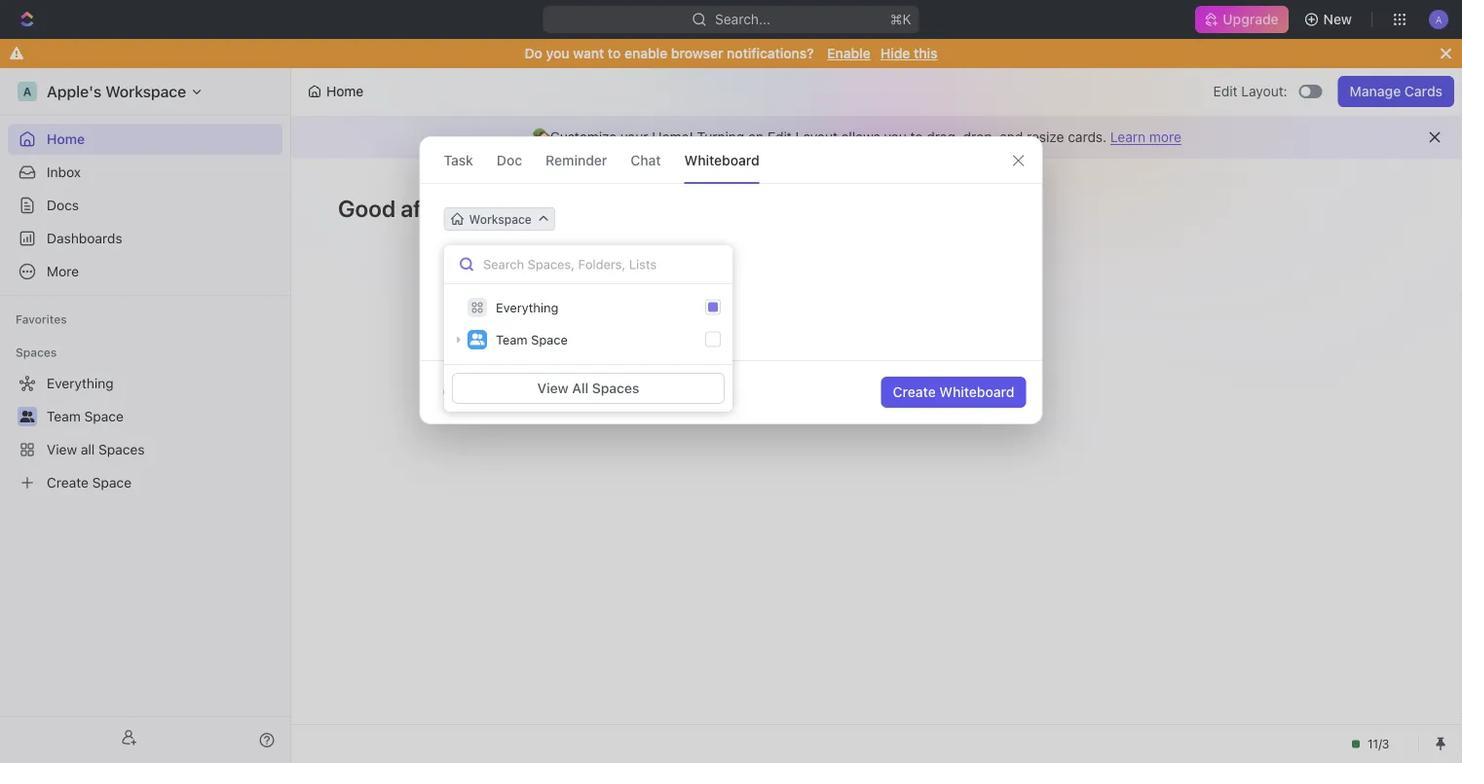 Task type: locate. For each thing, give the bounding box(es) containing it.
home
[[326, 83, 364, 99], [47, 131, 85, 147]]

doc button
[[497, 137, 522, 183]]

edit left the layout:
[[1214, 83, 1238, 99]]

whiteboard right create
[[940, 384, 1015, 400]]

dialog containing task
[[419, 136, 1043, 425]]

1 horizontal spatial to
[[911, 129, 923, 145]]

create whiteboard button
[[881, 377, 1026, 408]]

1 horizontal spatial spaces
[[592, 380, 640, 397]]

0 horizontal spatial whiteboard
[[685, 152, 760, 168]]

1 vertical spatial you
[[884, 129, 907, 145]]

1 horizontal spatial whiteboard
[[940, 384, 1015, 400]]

1 horizontal spatial home
[[326, 83, 364, 99]]

task
[[444, 152, 473, 168]]

0 vertical spatial spaces
[[16, 346, 57, 360]]

you right "do"
[[546, 45, 570, 61]]

drag,
[[927, 129, 960, 145]]

team space
[[496, 333, 568, 347]]

turning
[[697, 129, 745, 145]]

0 horizontal spatial spaces
[[16, 346, 57, 360]]

user group image
[[470, 334, 485, 346]]

0 vertical spatial to
[[608, 45, 621, 61]]

notifications?
[[727, 45, 814, 61]]

view all spaces
[[537, 380, 640, 397]]

you right allows
[[884, 129, 907, 145]]

to
[[608, 45, 621, 61], [911, 129, 923, 145]]

cards.
[[1068, 129, 1107, 145]]

learn
[[1111, 129, 1146, 145]]

good
[[338, 195, 396, 222]]

0 vertical spatial edit
[[1214, 83, 1238, 99]]

allows
[[842, 129, 880, 145]]

0 vertical spatial you
[[546, 45, 570, 61]]

whiteboard
[[685, 152, 760, 168], [940, 384, 1015, 400]]

alert containing 🏡 customize your home! turning on edit layout allows you to drag, drop, and resize cards.
[[291, 116, 1462, 159]]

tree
[[8, 368, 283, 499]]

1 vertical spatial edit
[[768, 129, 792, 145]]

docs link
[[8, 190, 283, 221]]

favorites button
[[8, 308, 75, 331]]

whiteboard down turning
[[685, 152, 760, 168]]

you
[[546, 45, 570, 61], [884, 129, 907, 145]]

1 vertical spatial to
[[911, 129, 923, 145]]

1 vertical spatial home
[[47, 131, 85, 147]]

chat button
[[631, 137, 661, 183]]

create whiteboard
[[893, 384, 1015, 400]]

upgrade
[[1223, 11, 1279, 27]]

1 horizontal spatial edit
[[1214, 83, 1238, 99]]

home!
[[652, 129, 693, 145]]

doc
[[497, 152, 522, 168]]

dialog
[[419, 136, 1043, 425]]

alert
[[291, 116, 1462, 159]]

0 horizontal spatial home
[[47, 131, 85, 147]]

favorites
[[16, 313, 67, 326]]

Name this Whiteboard... field
[[420, 247, 1042, 270]]

spaces
[[16, 346, 57, 360], [592, 380, 640, 397]]

edit
[[1214, 83, 1238, 99], [768, 129, 792, 145]]

spaces right "all" in the left of the page
[[592, 380, 640, 397]]

everything
[[496, 301, 559, 315]]

0 vertical spatial whiteboard
[[685, 152, 760, 168]]

edit right on
[[768, 129, 792, 145]]

workspace button
[[444, 208, 555, 231]]

your
[[621, 129, 648, 145]]

0 horizontal spatial edit
[[768, 129, 792, 145]]

learn more link
[[1111, 129, 1182, 145]]

dashboards link
[[8, 223, 283, 254]]

browser
[[671, 45, 723, 61]]

resize
[[1027, 129, 1064, 145]]

0 horizontal spatial you
[[546, 45, 570, 61]]

manage cards button
[[1338, 76, 1455, 107]]

enable
[[827, 45, 871, 61]]

cards
[[1405, 83, 1443, 99]]

to right want
[[608, 45, 621, 61]]

layout
[[796, 129, 838, 145]]

1 vertical spatial whiteboard
[[940, 384, 1015, 400]]

0 vertical spatial home
[[326, 83, 364, 99]]

edit inside alert
[[768, 129, 792, 145]]

chat
[[631, 152, 661, 168]]

0 horizontal spatial to
[[608, 45, 621, 61]]

1 vertical spatial spaces
[[592, 380, 640, 397]]

whiteboard button
[[685, 137, 760, 183]]

to left drag,
[[911, 129, 923, 145]]

spaces down favorites
[[16, 346, 57, 360]]

workspace
[[469, 212, 532, 226]]



Task type: describe. For each thing, give the bounding box(es) containing it.
new
[[1324, 11, 1352, 27]]

home inside "link"
[[47, 131, 85, 147]]

apple
[[514, 195, 576, 222]]

layout:
[[1242, 83, 1288, 99]]

create
[[893, 384, 936, 400]]

view all spaces button
[[452, 373, 725, 404]]

hide
[[881, 45, 910, 61]]

and
[[1000, 129, 1023, 145]]

team
[[496, 333, 528, 347]]

drop,
[[963, 129, 996, 145]]

do
[[525, 45, 543, 61]]

sidebar navigation
[[0, 68, 291, 764]]

upgrade link
[[1196, 6, 1289, 33]]

view
[[537, 380, 569, 397]]

spaces inside sidebar navigation
[[16, 346, 57, 360]]

space
[[531, 333, 568, 347]]

edit layout:
[[1214, 83, 1288, 99]]

enable
[[625, 45, 668, 61]]

whiteboard inside "button"
[[940, 384, 1015, 400]]

want
[[573, 45, 604, 61]]

🏡 customize your home! turning on edit layout allows you to drag, drop, and resize cards. learn more
[[533, 129, 1182, 145]]

reminder
[[546, 152, 607, 168]]

good afternoon, apple
[[338, 195, 576, 222]]

new button
[[1296, 4, 1364, 35]]

inbox link
[[8, 157, 283, 188]]

on
[[748, 129, 764, 145]]

docs
[[47, 197, 79, 213]]

task button
[[444, 137, 473, 183]]

more
[[1150, 129, 1182, 145]]

search...
[[715, 11, 771, 27]]

afternoon,
[[401, 195, 509, 222]]

home link
[[8, 124, 283, 155]]

spaces inside "button"
[[592, 380, 640, 397]]

inbox
[[47, 164, 81, 180]]

workspace button
[[444, 208, 555, 231]]

to inside alert
[[911, 129, 923, 145]]

🏡
[[533, 129, 547, 145]]

manage cards
[[1350, 83, 1443, 99]]

customize
[[550, 129, 617, 145]]

manage
[[1350, 83, 1401, 99]]

⌘k
[[890, 11, 912, 27]]

this
[[914, 45, 938, 61]]

dashboards
[[47, 230, 122, 247]]

do you want to enable browser notifications? enable hide this
[[525, 45, 938, 61]]

1 horizontal spatial you
[[884, 129, 907, 145]]

tree inside sidebar navigation
[[8, 368, 283, 499]]

Search Spaces, Folders, Lists text field
[[444, 246, 733, 285]]

all
[[572, 380, 589, 397]]

reminder button
[[546, 137, 607, 183]]



Task type: vqa. For each thing, say whether or not it's contained in the screenshot.
the top to
yes



